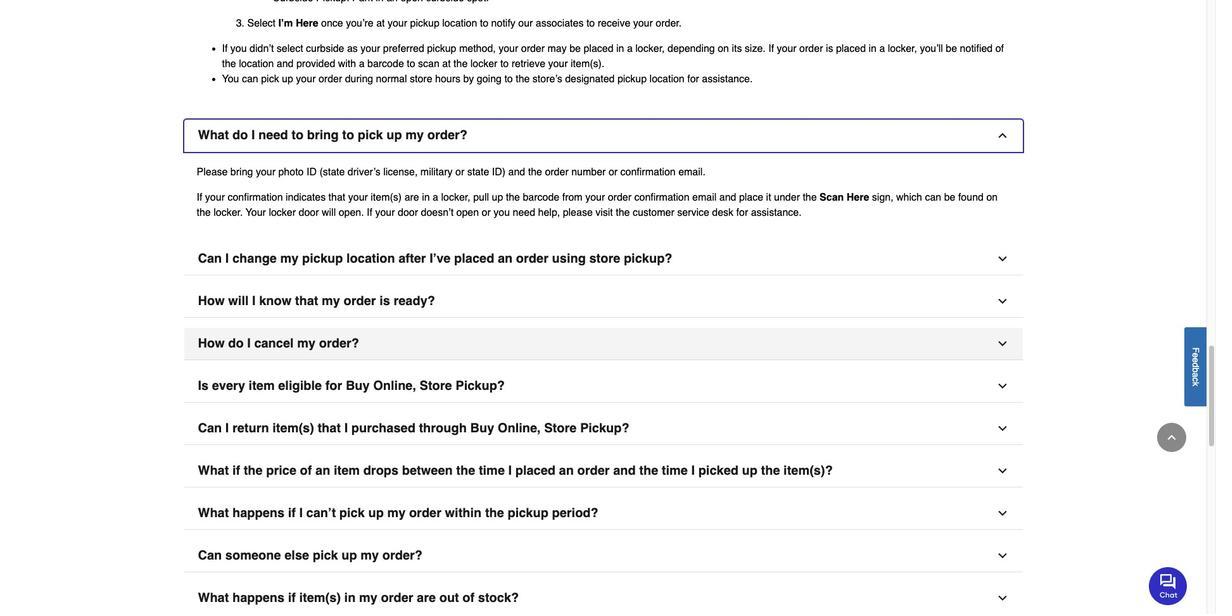 Task type: vqa. For each thing, say whether or not it's contained in the screenshot.
the Range
no



Task type: locate. For each thing, give the bounding box(es) containing it.
0 horizontal spatial buy
[[346, 379, 370, 393]]

2 vertical spatial for
[[325, 379, 342, 393]]

chevron down image inside can i return item(s) that i purchased through buy online, store pickup? button
[[996, 422, 1009, 435]]

order up from
[[545, 166, 569, 178]]

3 what from the top
[[198, 506, 229, 520]]

how for how will i know that my order is ready?
[[198, 294, 225, 308]]

and right id)
[[508, 166, 525, 178]]

locker
[[471, 58, 498, 69], [269, 207, 296, 218]]

assistance. down it
[[751, 207, 802, 218]]

0 horizontal spatial item
[[249, 379, 275, 393]]

1 horizontal spatial bring
[[307, 128, 339, 142]]

that right the know
[[295, 294, 318, 308]]

id)
[[492, 166, 506, 178]]

1 vertical spatial chevron up image
[[1166, 431, 1178, 444]]

i inside how do i cancel my order? button
[[247, 336, 251, 351]]

your left photo
[[256, 166, 276, 178]]

up up what happens if item(s) in my order are out of stock?
[[342, 548, 357, 563]]

location up method,
[[442, 17, 477, 29]]

1 vertical spatial if
[[288, 506, 296, 520]]

k
[[1191, 382, 1201, 386]]

1 horizontal spatial item
[[334, 463, 360, 478]]

(state
[[320, 166, 345, 178]]

0 horizontal spatial need
[[258, 128, 288, 142]]

buy up purchased
[[346, 379, 370, 393]]

store inside button
[[589, 251, 620, 266]]

1 horizontal spatial you
[[494, 207, 510, 218]]

to right going
[[505, 73, 513, 85]]

0 horizontal spatial at
[[376, 17, 385, 29]]

and inside button
[[613, 463, 636, 478]]

need up photo
[[258, 128, 288, 142]]

1 vertical spatial you
[[494, 207, 510, 218]]

item(s)?
[[784, 463, 833, 478]]

1 can from the top
[[198, 251, 222, 266]]

1 vertical spatial can
[[925, 192, 942, 203]]

chevron down image inside how will i know that my order is ready? button
[[996, 295, 1009, 308]]

bring up (state
[[307, 128, 339, 142]]

e up d
[[1191, 353, 1201, 358]]

1 vertical spatial order?
[[319, 336, 359, 351]]

1 vertical spatial need
[[513, 207, 535, 218]]

chevron down image for what happens if item(s) in my order are out of stock?
[[996, 592, 1009, 605]]

0 horizontal spatial or
[[455, 166, 464, 178]]

it
[[766, 192, 771, 203]]

time left picked
[[662, 463, 688, 478]]

store's
[[533, 73, 562, 85]]

what happens if item(s) in my order are out of stock?
[[198, 591, 519, 605]]

chevron down image inside is every item eligible for buy online, store pickup? button
[[996, 380, 1009, 392]]

store inside if you didn't select curbside as your preferred pickup method, your order may be placed in a locker, depending on its size. if your order is placed in a locker, you'll be notified of the location and provided with a barcode to scan at the locker to retrieve your item(s). you can pick up your order during normal store hours by going to the store's designated pickup location for assistance.
[[410, 73, 432, 85]]

to
[[480, 17, 489, 29], [587, 17, 595, 29], [407, 58, 415, 69], [500, 58, 509, 69], [505, 73, 513, 85], [292, 128, 304, 142], [342, 128, 354, 142]]

here left sign,
[[847, 192, 869, 203]]

sign, which can be found on the locker. your locker door will open. if your door doesn't open or you need help, please visit the customer service desk for assistance.
[[197, 192, 998, 218]]

of right 'notified'
[[996, 43, 1004, 54]]

can someone else pick up my order? button
[[184, 540, 1023, 572]]

order? up please bring your photo id (state driver's license, military or state id) and the order number or confirmation email.
[[427, 128, 468, 142]]

pick right can't
[[339, 506, 365, 520]]

what inside button
[[198, 128, 229, 142]]

at inside if you didn't select curbside as your preferred pickup method, your order may be placed in a locker, depending on its size. if your order is placed in a locker, you'll be notified of the location and provided with a barcode to scan at the locker to retrieve your item(s). you can pick up your order during normal store hours by going to the store's designated pickup location for assistance.
[[442, 58, 451, 69]]

1 horizontal spatial time
[[662, 463, 688, 478]]

how inside how will i know that my order is ready? button
[[198, 294, 225, 308]]

chevron down image inside what happens if item(s) in my order are out of stock? button
[[996, 592, 1009, 605]]

pickup? down is every item eligible for buy online, store pickup? button at bottom
[[580, 421, 630, 436]]

1 chevron down image from the top
[[996, 252, 1009, 265]]

military
[[421, 166, 453, 178]]

your right open.
[[375, 207, 395, 218]]

1 vertical spatial locker
[[269, 207, 296, 218]]

do inside button
[[232, 128, 248, 142]]

1 horizontal spatial online,
[[498, 421, 541, 436]]

are inside button
[[417, 591, 436, 605]]

i inside what happens if i can't pick up my order within the pickup period? button
[[299, 506, 303, 520]]

1 vertical spatial store
[[589, 251, 620, 266]]

1 vertical spatial is
[[380, 294, 390, 308]]

your up retrieve in the left top of the page
[[499, 43, 518, 54]]

1 vertical spatial buy
[[470, 421, 494, 436]]

3 can from the top
[[198, 548, 222, 563]]

what if the price of an item drops between the time i placed an order and the time i picked up the item(s)?
[[198, 463, 833, 478]]

0 vertical spatial item
[[249, 379, 275, 393]]

sign,
[[872, 192, 894, 203]]

1 vertical spatial will
[[228, 294, 249, 308]]

can inside if you didn't select curbside as your preferred pickup method, your order may be placed in a locker, depending on its size. if your order is placed in a locker, you'll be notified of the location and provided with a barcode to scan at the locker to retrieve your item(s). you can pick up your order during normal store hours by going to the store's designated pickup location for assistance.
[[242, 73, 258, 85]]

to down preferred
[[407, 58, 415, 69]]

order? inside button
[[427, 128, 468, 142]]

item(s) right return on the left of the page
[[273, 421, 314, 436]]

locker.
[[214, 207, 243, 218]]

else
[[285, 548, 309, 563]]

1 vertical spatial at
[[442, 58, 451, 69]]

what do i need to bring to pick up my order? button
[[184, 119, 1023, 152]]

didn't
[[250, 43, 274, 54]]

if for i
[[288, 506, 296, 520]]

number
[[572, 166, 606, 178]]

2 what from the top
[[198, 463, 229, 478]]

0 vertical spatial at
[[376, 17, 385, 29]]

chevron down image inside can i change my pickup location after i've placed an order using store pickup? button
[[996, 252, 1009, 265]]

0 vertical spatial order?
[[427, 128, 468, 142]]

time up within
[[479, 463, 505, 478]]

pickup up "how will i know that my order is ready?"
[[302, 251, 343, 266]]

2 happens from the top
[[232, 591, 285, 605]]

order left within
[[409, 506, 442, 520]]

2 vertical spatial item(s)
[[299, 591, 341, 605]]

what happens if i can't pick up my order within the pickup period? button
[[184, 498, 1023, 530]]

1 horizontal spatial or
[[482, 207, 491, 218]]

barcode
[[367, 58, 404, 69], [523, 192, 560, 203]]

will
[[322, 207, 336, 218], [228, 294, 249, 308]]

locker,
[[636, 43, 665, 54], [888, 43, 917, 54], [441, 192, 471, 203]]

3 chevron down image from the top
[[996, 337, 1009, 350]]

order left using
[[516, 251, 549, 266]]

chevron down image for buy
[[996, 422, 1009, 435]]

pickup? up the through
[[456, 379, 505, 393]]

scroll to top element
[[1157, 423, 1187, 452]]

1 horizontal spatial pickup?
[[580, 421, 630, 436]]

you inside if you didn't select curbside as your preferred pickup method, your order may be placed in a locker, depending on its size. if your order is placed in a locker, you'll be notified of the location and provided with a barcode to scan at the locker to retrieve your item(s). you can pick up your order during normal store hours by going to the store's designated pickup location for assistance.
[[230, 43, 247, 54]]

you right open
[[494, 207, 510, 218]]

do inside button
[[228, 336, 244, 351]]

license,
[[383, 166, 418, 178]]

of right out
[[463, 591, 475, 605]]

email
[[692, 192, 717, 203]]

will inside button
[[228, 294, 249, 308]]

0 horizontal spatial can
[[242, 73, 258, 85]]

my
[[406, 128, 424, 142], [280, 251, 299, 266], [322, 294, 340, 308], [297, 336, 316, 351], [387, 506, 406, 520], [361, 548, 379, 563], [359, 591, 377, 605]]

chevron up image
[[996, 129, 1009, 142], [1166, 431, 1178, 444]]

can left return on the left of the page
[[198, 421, 222, 436]]

in down can someone else pick up my order?
[[344, 591, 356, 605]]

if left can't
[[288, 506, 296, 520]]

0 vertical spatial can
[[242, 73, 258, 85]]

for down depending
[[687, 73, 699, 85]]

pick inside button
[[339, 506, 365, 520]]

are
[[405, 192, 419, 203], [417, 591, 436, 605]]

stock?
[[478, 591, 519, 605]]

can inside button
[[198, 548, 222, 563]]

1 vertical spatial item
[[334, 463, 360, 478]]

at
[[376, 17, 385, 29], [442, 58, 451, 69]]

0 horizontal spatial on
[[718, 43, 729, 54]]

that down 'is every item eligible for buy online, store pickup?'
[[318, 421, 341, 436]]

chevron down image inside the can someone else pick up my order? button
[[996, 550, 1009, 562]]

that up open.
[[329, 192, 345, 203]]

0 horizontal spatial pickup?
[[456, 379, 505, 393]]

0 horizontal spatial locker
[[269, 207, 296, 218]]

and down can i return item(s) that i purchased through buy online, store pickup? button
[[613, 463, 636, 478]]

2 chevron down image from the top
[[996, 295, 1009, 308]]

order up retrieve in the left top of the page
[[521, 43, 545, 54]]

0 horizontal spatial barcode
[[367, 58, 404, 69]]

need inside "sign, which can be found on the locker. your locker door will open. if your door doesn't open or you need help, please visit the customer service desk for assistance."
[[513, 207, 535, 218]]

1 horizontal spatial for
[[687, 73, 699, 85]]

using
[[552, 251, 586, 266]]

do left cancel
[[228, 336, 244, 351]]

a
[[627, 43, 633, 54], [880, 43, 885, 54], [359, 58, 365, 69], [433, 192, 438, 203], [1191, 372, 1201, 377]]

what for what if the price of an item drops between the time i placed an order and the time i picked up the item(s)?
[[198, 463, 229, 478]]

2 can from the top
[[198, 421, 222, 436]]

4 what from the top
[[198, 591, 229, 605]]

can i return item(s) that i purchased through buy online, store pickup? button
[[184, 413, 1023, 445]]

1 vertical spatial can
[[198, 421, 222, 436]]

barcode up help,
[[523, 192, 560, 203]]

1 horizontal spatial order?
[[382, 548, 423, 563]]

for inside "sign, which can be found on the locker. your locker door will open. if your door doesn't open or you need help, please visit the customer service desk for assistance."
[[736, 207, 748, 218]]

0 horizontal spatial time
[[479, 463, 505, 478]]

e up b
[[1191, 358, 1201, 363]]

1 horizontal spatial store
[[544, 421, 577, 436]]

that for item(s)
[[318, 421, 341, 436]]

0 vertical spatial for
[[687, 73, 699, 85]]

4 chevron down image from the top
[[996, 592, 1009, 605]]

are for out
[[417, 591, 436, 605]]

1 vertical spatial on
[[987, 192, 998, 203]]

retrieve
[[512, 58, 545, 69]]

0 horizontal spatial for
[[325, 379, 342, 393]]

location inside button
[[347, 251, 395, 266]]

1 vertical spatial how
[[198, 336, 225, 351]]

1 vertical spatial here
[[847, 192, 869, 203]]

2 vertical spatial that
[[318, 421, 341, 436]]

what for what happens if i can't pick up my order within the pickup period?
[[198, 506, 229, 520]]

how inside how do i cancel my order? button
[[198, 336, 225, 351]]

that for know
[[295, 294, 318, 308]]

chevron up image inside what do i need to bring to pick up my order? button
[[996, 129, 1009, 142]]

0 vertical spatial do
[[232, 128, 248, 142]]

driver's
[[348, 166, 381, 178]]

0 vertical spatial store
[[410, 73, 432, 85]]

0 horizontal spatial is
[[380, 294, 390, 308]]

1 horizontal spatial locker
[[471, 58, 498, 69]]

a inside button
[[1191, 372, 1201, 377]]

chevron down image
[[996, 380, 1009, 392], [996, 465, 1009, 477], [996, 507, 1009, 520], [996, 592, 1009, 605]]

0 horizontal spatial chevron up image
[[996, 129, 1009, 142]]

can left change
[[198, 251, 222, 266]]

chevron down image inside what happens if i can't pick up my order within the pickup period? button
[[996, 507, 1009, 520]]

pickup down what if the price of an item drops between the time i placed an order and the time i picked up the item(s)?
[[508, 506, 549, 520]]

1 horizontal spatial chevron up image
[[1166, 431, 1178, 444]]

happens up someone
[[232, 506, 285, 520]]

0 vertical spatial of
[[996, 43, 1004, 54]]

depending
[[668, 43, 715, 54]]

is every item eligible for buy online, store pickup?
[[198, 379, 505, 393]]

1 horizontal spatial on
[[987, 192, 998, 203]]

store down is every item eligible for buy online, store pickup? button at bottom
[[544, 421, 577, 436]]

1 horizontal spatial at
[[442, 58, 451, 69]]

0 vertical spatial that
[[329, 192, 345, 203]]

0 vertical spatial bring
[[307, 128, 339, 142]]

1 e from the top
[[1191, 353, 1201, 358]]

are down the license, on the top of the page
[[405, 192, 419, 203]]

help,
[[538, 207, 560, 218]]

locker, down order.
[[636, 43, 665, 54]]

your left order.
[[633, 17, 653, 29]]

bring
[[307, 128, 339, 142], [231, 166, 253, 178]]

how will i know that my order is ready?
[[198, 294, 435, 308]]

be inside "sign, which can be found on the locker. your locker door will open. if your door doesn't open or you need help, please visit the customer service desk for assistance."
[[944, 192, 956, 203]]

is inside button
[[380, 294, 390, 308]]

in inside button
[[344, 591, 356, 605]]

0 horizontal spatial an
[[316, 463, 330, 478]]

1 vertical spatial do
[[228, 336, 244, 351]]

at up hours
[[442, 58, 451, 69]]

2 how from the top
[[198, 336, 225, 351]]

1 chevron down image from the top
[[996, 380, 1009, 392]]

size.
[[745, 43, 766, 54]]

online, up what if the price of an item drops between the time i placed an order and the time i picked up the item(s)?
[[498, 421, 541, 436]]

here right i'm
[[296, 17, 318, 29]]

be left found
[[944, 192, 956, 203]]

if down else
[[288, 591, 296, 605]]

of right price
[[300, 463, 312, 478]]

0 horizontal spatial bring
[[231, 166, 253, 178]]

time
[[479, 463, 505, 478], [662, 463, 688, 478]]

an
[[498, 251, 513, 266], [316, 463, 330, 478], [559, 463, 574, 478]]

1 horizontal spatial door
[[398, 207, 418, 218]]

visit
[[596, 207, 613, 218]]

if right size.
[[769, 43, 774, 54]]

scan
[[820, 192, 844, 203]]

0 vertical spatial can
[[198, 251, 222, 266]]

0 horizontal spatial order?
[[319, 336, 359, 351]]

on
[[718, 43, 729, 54], [987, 192, 998, 203]]

2 chevron down image from the top
[[996, 465, 1009, 477]]

eligible
[[278, 379, 322, 393]]

or
[[455, 166, 464, 178], [609, 166, 618, 178], [482, 207, 491, 218]]

happens for item(s)
[[232, 591, 285, 605]]

0 horizontal spatial will
[[228, 294, 249, 308]]

pick down "didn't"
[[261, 73, 279, 85]]

need down if your confirmation indicates that your item(s) are in a locker, pull up the barcode from your order confirmation email and place it under the scan here
[[513, 207, 535, 218]]

1 time from the left
[[479, 463, 505, 478]]

2 horizontal spatial or
[[609, 166, 618, 178]]

a right with
[[359, 58, 365, 69]]

pick
[[261, 73, 279, 85], [358, 128, 383, 142], [339, 506, 365, 520], [313, 548, 338, 563]]

confirmation
[[621, 166, 676, 178], [228, 192, 283, 203], [634, 192, 690, 203]]

1 vertical spatial are
[[417, 591, 436, 605]]

0 vertical spatial you
[[230, 43, 247, 54]]

and inside if you didn't select curbside as your preferred pickup method, your order may be placed in a locker, depending on its size. if your order is placed in a locker, you'll be notified of the location and provided with a barcode to scan at the locker to retrieve your item(s). you can pick up your order during normal store hours by going to the store's designated pickup location for assistance.
[[277, 58, 294, 69]]

item(s) down can someone else pick up my order?
[[299, 591, 341, 605]]

0 horizontal spatial you
[[230, 43, 247, 54]]

store right using
[[589, 251, 620, 266]]

on left its
[[718, 43, 729, 54]]

on right found
[[987, 192, 998, 203]]

through
[[419, 421, 467, 436]]

0 vertical spatial will
[[322, 207, 336, 218]]

every
[[212, 379, 245, 393]]

pickup
[[410, 17, 440, 29], [427, 43, 456, 54], [618, 73, 647, 85], [302, 251, 343, 266], [508, 506, 549, 520]]

to up photo
[[292, 128, 304, 142]]

please
[[563, 207, 593, 218]]

1 door from the left
[[299, 207, 319, 218]]

open.
[[339, 207, 364, 218]]

0 vertical spatial on
[[718, 43, 729, 54]]

1 how from the top
[[198, 294, 225, 308]]

need
[[258, 128, 288, 142], [513, 207, 535, 218]]

if your confirmation indicates that your item(s) are in a locker, pull up the barcode from your order confirmation email and place it under the scan here
[[197, 192, 869, 203]]

happens down someone
[[232, 591, 285, 605]]

2 horizontal spatial order?
[[427, 128, 468, 142]]

1 what from the top
[[198, 128, 229, 142]]

pick inside button
[[313, 548, 338, 563]]

pickup?
[[456, 379, 505, 393], [580, 421, 630, 436]]

what for what happens if item(s) in my order are out of stock?
[[198, 591, 229, 605]]

and
[[277, 58, 294, 69], [508, 166, 525, 178], [720, 192, 736, 203], [613, 463, 636, 478]]

2 vertical spatial order?
[[382, 548, 423, 563]]

locker, left you'll
[[888, 43, 917, 54]]

will left open.
[[322, 207, 336, 218]]

locker up going
[[471, 58, 498, 69]]

2 vertical spatial if
[[288, 591, 296, 605]]

1 happens from the top
[[232, 506, 285, 520]]

going
[[477, 73, 502, 85]]

for right eligible
[[325, 379, 342, 393]]

4 chevron down image from the top
[[996, 422, 1009, 435]]

1 horizontal spatial need
[[513, 207, 535, 218]]

associates
[[536, 17, 584, 29]]

1 vertical spatial for
[[736, 207, 748, 218]]

a left you'll
[[880, 43, 885, 54]]

1 vertical spatial of
[[300, 463, 312, 478]]

order down can i return item(s) that i purchased through buy online, store pickup? button
[[577, 463, 610, 478]]

locker right your
[[269, 207, 296, 218]]

will left the know
[[228, 294, 249, 308]]

up down the select
[[282, 73, 293, 85]]

at right you're
[[376, 17, 385, 29]]

0 vertical spatial here
[[296, 17, 318, 29]]

0 vertical spatial is
[[826, 43, 833, 54]]

0 vertical spatial how
[[198, 294, 225, 308]]

chevron down image
[[996, 252, 1009, 265], [996, 295, 1009, 308], [996, 337, 1009, 350], [996, 422, 1009, 435], [996, 550, 1009, 562]]

i've
[[430, 251, 451, 266]]

2 vertical spatial can
[[198, 548, 222, 563]]

item
[[249, 379, 275, 393], [334, 463, 360, 478]]

5 chevron down image from the top
[[996, 550, 1009, 562]]

be
[[570, 43, 581, 54], [946, 43, 957, 54], [944, 192, 956, 203]]

that
[[329, 192, 345, 203], [295, 294, 318, 308], [318, 421, 341, 436]]

buy right the through
[[470, 421, 494, 436]]

can
[[198, 251, 222, 266], [198, 421, 222, 436], [198, 548, 222, 563]]

can left someone
[[198, 548, 222, 563]]

0 vertical spatial assistance.
[[702, 73, 753, 85]]

order
[[521, 43, 545, 54], [800, 43, 823, 54], [319, 73, 342, 85], [545, 166, 569, 178], [608, 192, 632, 203], [516, 251, 549, 266], [344, 294, 376, 308], [577, 463, 610, 478], [409, 506, 442, 520], [381, 591, 413, 605]]

doesn't
[[421, 207, 454, 218]]

chevron down image for what happens if i can't pick up my order within the pickup period?
[[996, 507, 1009, 520]]

chevron down image inside what if the price of an item drops between the time i placed an order and the time i picked up the item(s)? button
[[996, 465, 1009, 477]]

1 horizontal spatial will
[[322, 207, 336, 218]]

1 vertical spatial item(s)
[[273, 421, 314, 436]]

1 vertical spatial online,
[[498, 421, 541, 436]]

the
[[222, 58, 236, 69], [454, 58, 468, 69], [516, 73, 530, 85], [528, 166, 542, 178], [506, 192, 520, 203], [803, 192, 817, 203], [197, 207, 211, 218], [616, 207, 630, 218], [244, 463, 263, 478], [456, 463, 475, 478], [639, 463, 658, 478], [761, 463, 780, 478], [485, 506, 504, 520]]

from
[[562, 192, 583, 203]]

will inside "sign, which can be found on the locker. your locker door will open. if your door doesn't open or you need help, please visit the customer service desk for assistance."
[[322, 207, 336, 218]]

0 horizontal spatial store
[[420, 379, 452, 393]]

can for can i change my pickup location after i've placed an order using store pickup?
[[198, 251, 222, 266]]

1 horizontal spatial is
[[826, 43, 833, 54]]

store
[[410, 73, 432, 85], [589, 251, 620, 266]]

3 chevron down image from the top
[[996, 507, 1009, 520]]

order left ready?
[[344, 294, 376, 308]]

f
[[1191, 347, 1201, 353]]

cancel
[[254, 336, 294, 351]]

i inside how will i know that my order is ready? button
[[252, 294, 256, 308]]

item(s) for in
[[299, 591, 341, 605]]

between
[[402, 463, 453, 478]]

0 vertical spatial chevron up image
[[996, 129, 1009, 142]]

2 horizontal spatial for
[[736, 207, 748, 218]]

can right which
[[925, 192, 942, 203]]

if right open.
[[367, 207, 373, 218]]

2 horizontal spatial locker,
[[888, 43, 917, 54]]

and down the select
[[277, 58, 294, 69]]



Task type: describe. For each thing, give the bounding box(es) containing it.
in left you'll
[[869, 43, 877, 54]]

0 horizontal spatial of
[[300, 463, 312, 478]]

order right size.
[[800, 43, 823, 54]]

do for how
[[228, 336, 244, 351]]

our
[[518, 17, 533, 29]]

assistance. inside "sign, which can be found on the locker. your locker door will open. if your door doesn't open or you need help, please visit the customer service desk for assistance."
[[751, 207, 802, 218]]

order left out
[[381, 591, 413, 605]]

how do i cancel my order? button
[[184, 328, 1023, 360]]

up inside button
[[387, 128, 402, 142]]

1 horizontal spatial here
[[847, 192, 869, 203]]

0 horizontal spatial locker,
[[441, 192, 471, 203]]

be right you'll
[[946, 43, 957, 54]]

the down retrieve in the left top of the page
[[516, 73, 530, 85]]

locker inside "sign, which can be found on the locker. your locker door will open. if your door doesn't open or you need help, please visit the customer service desk for assistance."
[[269, 207, 296, 218]]

know
[[259, 294, 292, 308]]

0 vertical spatial buy
[[346, 379, 370, 393]]

if up you
[[222, 43, 228, 54]]

the down can i return item(s) that i purchased through buy online, store pickup? button
[[639, 463, 658, 478]]

pull
[[473, 192, 489, 203]]

how do i cancel my order?
[[198, 336, 359, 351]]

can someone else pick up my order?
[[198, 548, 423, 563]]

chevron up image inside scroll to top element
[[1166, 431, 1178, 444]]

1 horizontal spatial locker,
[[636, 43, 665, 54]]

0 vertical spatial item(s)
[[371, 192, 402, 203]]

method,
[[459, 43, 496, 54]]

what happens if i can't pick up my order within the pickup period?
[[198, 506, 599, 520]]

item inside what if the price of an item drops between the time i placed an order and the time i picked up the item(s)? button
[[334, 463, 360, 478]]

its
[[732, 43, 742, 54]]

service
[[677, 207, 709, 218]]

0 horizontal spatial online,
[[373, 379, 416, 393]]

the up you
[[222, 58, 236, 69]]

a down receive
[[627, 43, 633, 54]]

my inside button
[[361, 548, 379, 563]]

can inside "sign, which can be found on the locker. your locker door will open. if your door doesn't open or you need help, please visit the customer service desk for assistance."
[[925, 192, 942, 203]]

scan
[[418, 58, 440, 69]]

up inside button
[[342, 548, 357, 563]]

to left notify
[[480, 17, 489, 29]]

place
[[739, 192, 763, 203]]

f e e d b a c k button
[[1185, 327, 1207, 406]]

curbside
[[306, 43, 344, 54]]

can i change my pickup location after i've placed an order using store pickup?
[[198, 251, 673, 266]]

or inside "sign, which can be found on the locker. your locker door will open. if your door doesn't open or you need help, please visit the customer service desk for assistance."
[[482, 207, 491, 218]]

location down "didn't"
[[239, 58, 274, 69]]

barcode inside if you didn't select curbside as your preferred pickup method, your order may be placed in a locker, depending on its size. if your order is placed in a locker, you'll be notified of the location and provided with a barcode to scan at the locker to retrieve your item(s). you can pick up your order during normal store hours by going to the store's designated pickup location for assistance.
[[367, 58, 404, 69]]

you inside "sign, which can be found on the locker. your locker door will open. if your door doesn't open or you need help, please visit the customer service desk for assistance."
[[494, 207, 510, 218]]

with
[[338, 58, 356, 69]]

pick inside if you didn't select curbside as your preferred pickup method, your order may be placed in a locker, depending on its size. if your order is placed in a locker, you'll be notified of the location and provided with a barcode to scan at the locker to retrieve your item(s). you can pick up your order during normal store hours by going to the store's designated pickup location for assistance.
[[261, 73, 279, 85]]

bring inside button
[[307, 128, 339, 142]]

preferred
[[383, 43, 424, 54]]

the right within
[[485, 506, 504, 520]]

0 vertical spatial if
[[232, 463, 240, 478]]

and up desk
[[720, 192, 736, 203]]

0 vertical spatial pickup?
[[456, 379, 505, 393]]

the up by
[[454, 58, 468, 69]]

open
[[456, 207, 479, 218]]

a up doesn't
[[433, 192, 438, 203]]

email.
[[679, 166, 706, 178]]

please
[[197, 166, 228, 178]]

out
[[439, 591, 459, 605]]

do for what
[[232, 128, 248, 142]]

assistance. inside if you didn't select curbside as your preferred pickup method, your order may be placed in a locker, depending on its size. if your order is placed in a locker, you'll be notified of the location and provided with a barcode to scan at the locker to retrieve your item(s). you can pick up your order during normal store hours by going to the store's designated pickup location for assistance.
[[702, 73, 753, 85]]

your right as
[[361, 43, 380, 54]]

select
[[277, 43, 303, 54]]

on inside "sign, which can be found on the locker. your locker door will open. if your door doesn't open or you need help, please visit the customer service desk for assistance."
[[987, 192, 998, 203]]

the up if your confirmation indicates that your item(s) are in a locker, pull up the barcode from your order confirmation email and place it under the scan here
[[528, 166, 542, 178]]

what do i need to bring to pick up my order?
[[198, 128, 468, 142]]

pickup up preferred
[[410, 17, 440, 29]]

if inside "sign, which can be found on the locker. your locker door will open. if your door doesn't open or you need help, please visit the customer service desk for assistance."
[[367, 207, 373, 218]]

pick inside button
[[358, 128, 383, 142]]

for inside if you didn't select curbside as your preferred pickup method, your order may be placed in a locker, depending on its size. if your order is placed in a locker, you'll be notified of the location and provided with a barcode to scan at the locker to retrieve your item(s). you can pick up your order during normal store hours by going to the store's designated pickup location for assistance.
[[687, 73, 699, 85]]

you're
[[346, 17, 374, 29]]

your up preferred
[[388, 17, 407, 29]]

order down 'provided'
[[319, 73, 342, 85]]

chevron down image for placed
[[996, 252, 1009, 265]]

can for can someone else pick up my order?
[[198, 548, 222, 563]]

your up "visit"
[[585, 192, 605, 203]]

can for can i return item(s) that i purchased through buy online, store pickup?
[[198, 421, 222, 436]]

can i change my pickup location after i've placed an order using store pickup? button
[[184, 243, 1023, 275]]

on inside if you didn't select curbside as your preferred pickup method, your order may be placed in a locker, depending on its size. if your order is placed in a locker, you'll be notified of the location and provided with a barcode to scan at the locker to retrieve your item(s). you can pick up your order during normal store hours by going to the store's designated pickup location for assistance.
[[718, 43, 729, 54]]

return
[[232, 421, 269, 436]]

to up going
[[500, 58, 509, 69]]

1 horizontal spatial of
[[463, 591, 475, 605]]

what happens if item(s) in my order are out of stock? button
[[184, 583, 1023, 615]]

how for how do i cancel my order?
[[198, 336, 225, 351]]

your
[[246, 207, 266, 218]]

if down please
[[197, 192, 202, 203]]

the left price
[[244, 463, 263, 478]]

drops
[[363, 463, 399, 478]]

ready?
[[394, 294, 435, 308]]

2 door from the left
[[398, 207, 418, 218]]

change
[[232, 251, 277, 266]]

order.
[[656, 17, 682, 29]]

d
[[1191, 363, 1201, 368]]

my inside button
[[406, 128, 424, 142]]

chevron down image for what if the price of an item drops between the time i placed an order and the time i picked up the item(s)?
[[996, 465, 1009, 477]]

desk
[[712, 207, 734, 218]]

item inside is every item eligible for buy online, store pickup? button
[[249, 379, 275, 393]]

locker inside if you didn't select curbside as your preferred pickup method, your order may be placed in a locker, depending on its size. if your order is placed in a locker, you'll be notified of the location and provided with a barcode to scan at the locker to retrieve your item(s). you can pick up your order during normal store hours by going to the store's designated pickup location for assistance.
[[471, 58, 498, 69]]

your up locker.
[[205, 192, 225, 203]]

your up open.
[[348, 192, 368, 203]]

in up doesn't
[[422, 192, 430, 203]]

receive
[[598, 17, 631, 29]]

up right picked
[[742, 463, 758, 478]]

if for item(s)
[[288, 591, 296, 605]]

i inside what do i need to bring to pick up my order? button
[[251, 128, 255, 142]]

chevron down image for ready?
[[996, 295, 1009, 308]]

select i'm here once you're at your pickup location to notify our associates to receive your order.
[[247, 17, 682, 29]]

photo
[[278, 166, 304, 178]]

as
[[347, 43, 358, 54]]

the right 'between'
[[456, 463, 475, 478]]

after
[[399, 251, 426, 266]]

can't
[[306, 506, 336, 520]]

order up "visit"
[[608, 192, 632, 203]]

how will i know that my order is ready? button
[[184, 285, 1023, 318]]

happens for i
[[232, 506, 285, 520]]

purchased
[[351, 421, 416, 436]]

order? inside button
[[382, 548, 423, 563]]

that for indicates
[[329, 192, 345, 203]]

by
[[463, 73, 474, 85]]

once
[[321, 17, 343, 29]]

please bring your photo id (state driver's license, military or state id) and the order number or confirmation email.
[[197, 166, 706, 178]]

b
[[1191, 368, 1201, 372]]

which
[[896, 192, 922, 203]]

are for in
[[405, 192, 419, 203]]

is inside if you didn't select curbside as your preferred pickup method, your order may be placed in a locker, depending on its size. if your order is placed in a locker, you'll be notified of the location and provided with a barcode to scan at the locker to retrieve your item(s). you can pick up your order during normal store hours by going to the store's designated pickup location for assistance.
[[826, 43, 833, 54]]

i inside can i change my pickup location after i've placed an order using store pickup? button
[[225, 251, 229, 266]]

order? inside button
[[319, 336, 359, 351]]

if you didn't select curbside as your preferred pickup method, your order may be placed in a locker, depending on its size. if your order is placed in a locker, you'll be notified of the location and provided with a barcode to scan at the locker to retrieve your item(s). you can pick up your order during normal store hours by going to the store's designated pickup location for assistance.
[[222, 43, 1004, 85]]

of inside if you didn't select curbside as your preferred pickup method, your order may be placed in a locker, depending on its size. if your order is placed in a locker, you'll be notified of the location and provided with a barcode to scan at the locker to retrieve your item(s). you can pick up your order during normal store hours by going to the store's designated pickup location for assistance.
[[996, 43, 1004, 54]]

indicates
[[286, 192, 326, 203]]

the right "visit"
[[616, 207, 630, 218]]

what for what do i need to bring to pick up my order?
[[198, 128, 229, 142]]

during
[[345, 73, 373, 85]]

notify
[[491, 17, 516, 29]]

your inside "sign, which can be found on the locker. your locker door will open. if your door doesn't open or you need help, please visit the customer service desk for assistance."
[[375, 207, 395, 218]]

1 vertical spatial pickup?
[[580, 421, 630, 436]]

the right pull
[[506, 192, 520, 203]]

you'll
[[920, 43, 943, 54]]

you
[[222, 73, 239, 85]]

pickup right designated
[[618, 73, 647, 85]]

the left item(s)? in the bottom of the page
[[761, 463, 780, 478]]

up inside if you didn't select curbside as your preferred pickup method, your order may be placed in a locker, depending on its size. if your order is placed in a locker, you'll be notified of the location and provided with a barcode to scan at the locker to retrieve your item(s). you can pick up your order during normal store hours by going to the store's designated pickup location for assistance.
[[282, 73, 293, 85]]

your right size.
[[777, 43, 797, 54]]

item(s) for that
[[273, 421, 314, 436]]

2 horizontal spatial an
[[559, 463, 574, 478]]

select
[[247, 17, 276, 29]]

pickup up the scan
[[427, 43, 456, 54]]

2 e from the top
[[1191, 358, 1201, 363]]

0 horizontal spatial here
[[296, 17, 318, 29]]

price
[[266, 463, 297, 478]]

1 horizontal spatial an
[[498, 251, 513, 266]]

your down 'provided'
[[296, 73, 316, 85]]

is
[[198, 379, 209, 393]]

location down depending
[[650, 73, 685, 85]]

up right pull
[[492, 192, 503, 203]]

designated
[[565, 73, 615, 85]]

to left receive
[[587, 17, 595, 29]]

in down receive
[[616, 43, 624, 54]]

picked
[[699, 463, 739, 478]]

id
[[307, 166, 317, 178]]

provided
[[296, 58, 335, 69]]

chat invite button image
[[1149, 567, 1188, 605]]

f e e d b a c k
[[1191, 347, 1201, 386]]

1 vertical spatial store
[[544, 421, 577, 436]]

be right the may
[[570, 43, 581, 54]]

need inside what do i need to bring to pick up my order? button
[[258, 128, 288, 142]]

for inside button
[[325, 379, 342, 393]]

0 vertical spatial store
[[420, 379, 452, 393]]

notified
[[960, 43, 993, 54]]

1 vertical spatial bring
[[231, 166, 253, 178]]

chevron down image for is every item eligible for buy online, store pickup?
[[996, 380, 1009, 392]]

your down the may
[[548, 58, 568, 69]]

someone
[[225, 548, 281, 563]]

period?
[[552, 506, 599, 520]]

to up driver's
[[342, 128, 354, 142]]

under
[[774, 192, 800, 203]]

state
[[467, 166, 489, 178]]

chevron down image inside how do i cancel my order? button
[[996, 337, 1009, 350]]

what if the price of an item drops between the time i placed an order and the time i picked up the item(s)? button
[[184, 455, 1023, 488]]

may
[[548, 43, 567, 54]]

2 time from the left
[[662, 463, 688, 478]]

up down drops
[[368, 506, 384, 520]]

the left locker.
[[197, 207, 211, 218]]

1 horizontal spatial barcode
[[523, 192, 560, 203]]

i'm
[[278, 17, 293, 29]]

the left the scan
[[803, 192, 817, 203]]



